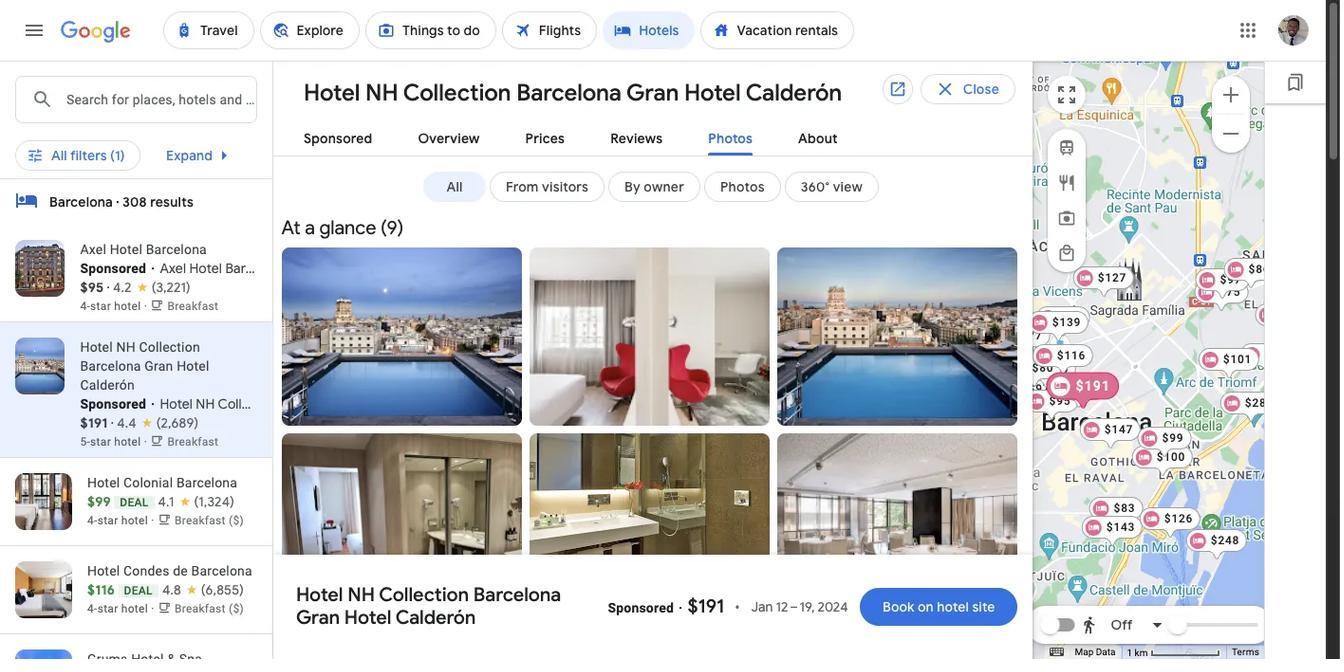 Task type: locate. For each thing, give the bounding box(es) containing it.
0 horizontal spatial axel
[[80, 242, 106, 257]]

$147
[[1104, 423, 1133, 436]]

$99 link
[[1137, 427, 1191, 459]]

0 horizontal spatial $95
[[80, 279, 104, 296]]

0 vertical spatial $191
[[1075, 378, 1110, 394]]

la pedrera-casa milà image
[[1049, 334, 1071, 364]]

4- or 5-star button
[[148, 135, 285, 165]]

tab list
[[273, 115, 1033, 157]]

$95 inside map region
[[1049, 394, 1071, 408]]

zoom out map image
[[1220, 122, 1243, 145]]

breakfast ($) for (1,324)
[[175, 514, 244, 528]]

$283
[[1245, 396, 1274, 410]]

360° view button
[[785, 172, 879, 202]]

calderón inside heading
[[746, 79, 842, 107]]

sponsored
[[304, 130, 373, 147], [80, 261, 146, 276], [80, 397, 146, 412], [608, 601, 674, 616]]

1 vertical spatial breakfast ($)
[[175, 603, 244, 616]]

4- inside popup button
[[180, 141, 195, 159]]

hotel condes de barcelona $116 deal
[[87, 564, 252, 599]]

($)
[[229, 514, 244, 528], [229, 603, 244, 616]]

reviews
[[611, 130, 663, 147]]

sponsored inside hotel nh collection barcelona gran hotel calderón sponsored · hotel nh collection barcelona gran hotel calderón $191 ·
[[80, 397, 146, 412]]

deal down colonial
[[120, 496, 149, 510]]

·
[[151, 261, 155, 276], [107, 279, 110, 296], [151, 397, 155, 412], [111, 415, 114, 432], [679, 601, 683, 616]]

1 filters from the top
[[70, 141, 107, 159]]

4+
[[447, 141, 463, 159]]

1 all filters (1) button from the top
[[15, 133, 140, 178]]

0 vertical spatial $126
[[1040, 362, 1069, 375]]

4.8 out of 5 stars from 6,855 reviews image
[[162, 581, 244, 600]]

all button
[[423, 172, 486, 202]]

by
[[625, 178, 641, 196]]

0 horizontal spatial 5-
[[80, 436, 90, 449]]

from visitors
[[506, 178, 589, 196]]

under $125 button
[[293, 135, 407, 165]]

all filters (1) inside filters form
[[51, 141, 125, 159]]

all inside button
[[447, 178, 463, 196]]

breakfast down '(3,221)'
[[167, 300, 219, 313]]

owner
[[644, 178, 684, 196]]

all filters (1) button
[[15, 133, 140, 178], [15, 135, 140, 165]]

$97 left $86
[[1220, 273, 1241, 286]]

$97
[[1220, 273, 1241, 286], [1028, 382, 1050, 395]]

axel down barcelona · 308
[[80, 242, 106, 257]]

1 horizontal spatial $126 link
[[1139, 507, 1200, 540]]

1 vertical spatial $116
[[87, 582, 115, 599]]

0 vertical spatial breakfast ($)
[[175, 514, 244, 528]]

deal
[[120, 496, 149, 510], [124, 585, 153, 598]]

jan 12 – 19, 2024
[[751, 599, 848, 616]]

2024
[[818, 599, 848, 616]]

2 vertical spatial 4-star hotel ·
[[87, 603, 158, 616]]

breakfast ($) down 4.8 out of 5 stars from 6,855 reviews image
[[175, 603, 244, 616]]

0 vertical spatial ($)
[[229, 514, 244, 528]]

4-star hotel · down colonial
[[87, 514, 158, 528]]

4.1 out of 5 stars from 1,324 reviews image
[[158, 493, 234, 512]]

1 horizontal spatial $191
[[688, 595, 724, 619]]

0 horizontal spatial $97 link
[[1003, 377, 1057, 410]]

barcelona · 308 results heading
[[49, 191, 194, 214]]

$191 inside hotel nh collection barcelona gran hotel calderón sponsored · hotel nh collection barcelona gran hotel calderón $191 ·
[[80, 415, 108, 432]]

1 vertical spatial deal
[[124, 585, 153, 598]]

5- right or
[[215, 141, 228, 159]]

$116 inside "link"
[[1057, 349, 1086, 362]]

axel up '(3,221)'
[[160, 260, 186, 277]]

1 horizontal spatial $97 link
[[1195, 268, 1249, 300]]

breakfast down (2,689)
[[167, 436, 219, 449]]

1 horizontal spatial $99
[[1162, 431, 1184, 445]]

$95 inside axel hotel barcelona sponsored · axel hotel barcelona $95 ·
[[80, 279, 104, 296]]

hotel · down hotel colonial barcelona $99 deal
[[121, 514, 154, 528]]

$80 link
[[1007, 356, 1061, 389]]

$116
[[1057, 349, 1086, 362], [87, 582, 115, 599]]

gran
[[627, 79, 679, 107], [145, 359, 173, 374], [348, 396, 379, 413], [296, 607, 340, 630]]

nh inside hotel nh collection barcelona gran hotel calderón heading
[[366, 79, 398, 107]]

4-star hotel · down 4.2 at the left
[[80, 300, 150, 313]]

$126 up $93 "link"
[[1040, 362, 1069, 375]]

(1)
[[110, 141, 125, 159], [110, 147, 125, 164]]

1 vertical spatial hotel nh collection barcelona gran hotel calderón
[[296, 584, 561, 630]]

0 horizontal spatial $191
[[80, 415, 108, 432]]

$248
[[1210, 534, 1239, 547]]

1 horizontal spatial $116
[[1057, 349, 1086, 362]]

photos down price
[[720, 178, 765, 196]]

1 vertical spatial ($)
[[229, 603, 244, 616]]

pool
[[554, 141, 582, 159]]

1 horizontal spatial axel
[[160, 260, 186, 277]]

breakfast ($) down '(1,324)'
[[175, 514, 244, 528]]

under
[[325, 141, 364, 159]]

$100
[[1156, 450, 1185, 464]]

$116 right $80
[[1057, 349, 1086, 362]]

by owner button
[[608, 172, 701, 202]]

0 vertical spatial deal
[[120, 496, 149, 510]]

barcelona inside hotel nh collection barcelona gran hotel calderón
[[473, 584, 561, 607]]

0 horizontal spatial $99
[[87, 494, 111, 511]]

colonial
[[123, 476, 173, 491]]

1 vertical spatial $191
[[80, 415, 108, 432]]

2 button
[[790, 74, 877, 120]]

$83
[[1113, 502, 1135, 515]]

all filters (1) button for hotel nh collection barcelona gran hotel calderón
[[15, 135, 140, 165]]

5-
[[215, 141, 228, 159], [80, 436, 90, 449]]

($) down '(1,324)'
[[229, 514, 244, 528]]

$97 down $80
[[1028, 382, 1050, 395]]

condes
[[123, 564, 170, 579]]

1 horizontal spatial $97
[[1220, 273, 1241, 286]]

terms
[[1232, 647, 1260, 658]]

2 ($) from the top
[[229, 603, 244, 616]]

from
[[506, 178, 539, 196]]

$143 link
[[1081, 516, 1143, 548]]

0 horizontal spatial $116
[[87, 582, 115, 599]]

$116 left 4.8
[[87, 582, 115, 599]]

1 vertical spatial photos
[[720, 178, 765, 196]]

0 vertical spatial $99
[[1162, 431, 1184, 445]]

hotel
[[304, 79, 360, 107], [684, 79, 741, 107], [110, 242, 142, 257], [189, 260, 222, 277], [80, 340, 113, 355], [177, 359, 209, 374], [160, 396, 193, 413], [382, 396, 414, 413], [87, 476, 120, 491], [87, 564, 120, 579], [296, 584, 343, 607], [344, 607, 391, 630]]

1 horizontal spatial $95
[[1049, 394, 1071, 408]]

breakfast down 4.8 out of 5 stars from 6,855 reviews image
[[175, 603, 226, 616]]

· left 4.4
[[111, 415, 114, 432]]

barcelona inside hotel nh collection barcelona gran hotel calderón heading
[[516, 79, 622, 107]]

photos up photos button
[[708, 130, 753, 147]]

1 vertical spatial $99
[[87, 494, 111, 511]]

2 all filters (1) button from the top
[[15, 135, 140, 165]]

2 breakfast ($) from the top
[[175, 603, 244, 616]]

1 horizontal spatial 5-
[[215, 141, 228, 159]]

Search for places, hotels and more text field
[[65, 77, 256, 122]]

breakfast
[[167, 300, 219, 313], [167, 436, 219, 449], [175, 514, 226, 528], [175, 603, 226, 616]]

photo 4 image
[[281, 434, 522, 612]]

$126 link
[[1015, 357, 1076, 390], [1139, 507, 1200, 540]]

hotel · down condes
[[121, 603, 154, 616]]

1
[[1127, 648, 1133, 658]]

all filters (1)
[[51, 141, 125, 159], [51, 147, 125, 164]]

collection inside hotel nh collection barcelona gran hotel calderón
[[379, 584, 469, 607]]

5- up hotel colonial barcelona $99 deal
[[80, 436, 90, 449]]

$78 link
[[1036, 306, 1090, 338]]

$191 down $116 "link"
[[1075, 378, 1110, 394]]

breakfast ($)
[[175, 514, 244, 528], [175, 603, 244, 616]]

$95 left 4.2 at the left
[[80, 279, 104, 296]]

star
[[228, 141, 253, 159], [90, 300, 111, 313], [90, 436, 111, 449], [97, 514, 118, 528], [97, 603, 118, 616]]

hotel nh collection barcelona gran hotel calderón
[[304, 79, 842, 107], [296, 584, 561, 630]]

gran inside hotel nh collection barcelona gran hotel calderón heading
[[627, 79, 679, 107]]

0 vertical spatial 4-star hotel ·
[[80, 300, 150, 313]]

1 horizontal spatial $126
[[1164, 512, 1193, 525]]

deal down condes
[[124, 585, 153, 598]]

filters
[[70, 141, 107, 159], [70, 147, 107, 164]]

de
[[173, 564, 188, 579]]

price
[[708, 141, 740, 159]]

$99 down 5-star hotel ·
[[87, 494, 111, 511]]

$95 left $93
[[1049, 394, 1071, 408]]

$97 link
[[1195, 268, 1249, 300], [1003, 377, 1057, 410]]

all inside filters form
[[51, 141, 67, 159]]

hotel ·
[[114, 300, 147, 313], [114, 436, 147, 449], [121, 514, 154, 528], [121, 603, 154, 616]]

photos inside button
[[720, 178, 765, 196]]

1 breakfast ($) from the top
[[175, 514, 244, 528]]

1 vertical spatial $95
[[1049, 394, 1071, 408]]

$100 link
[[1132, 446, 1193, 478]]

site
[[972, 599, 995, 616]]

collection
[[403, 79, 511, 107], [139, 340, 200, 355], [218, 396, 281, 413], [379, 584, 469, 607]]

0 vertical spatial 5-
[[215, 141, 228, 159]]

$127
[[1098, 271, 1126, 284]]

1 vertical spatial 4-star hotel ·
[[87, 514, 158, 528]]

zoom in map image
[[1220, 83, 1243, 106]]

close button
[[921, 74, 1016, 104]]

1 vertical spatial 5-
[[80, 436, 90, 449]]

360° view
[[801, 178, 863, 196]]

4-
[[180, 141, 195, 159], [80, 300, 90, 313], [87, 514, 97, 528], [87, 603, 97, 616]]

hotel colonial barcelona $99 deal
[[87, 476, 237, 511]]

$283 link
[[1220, 392, 1281, 424]]

0 horizontal spatial $126
[[1040, 362, 1069, 375]]

$191 up 5-star hotel ·
[[80, 415, 108, 432]]

· left '•'
[[679, 601, 683, 616]]

($) down (6,855)
[[229, 603, 244, 616]]

1 ($) from the top
[[229, 514, 244, 528]]

1 km button
[[1121, 646, 1226, 660]]

· up 4.2 out of 5 stars from 3,221 reviews image
[[151, 261, 155, 276]]

$126 up $248 link
[[1164, 512, 1193, 525]]

2 horizontal spatial $191
[[1075, 378, 1110, 394]]

clear image
[[322, 86, 345, 109]]

1 vertical spatial axel
[[160, 260, 186, 277]]

0 vertical spatial $126 link
[[1015, 357, 1076, 390]]

1 (1) from the top
[[110, 141, 125, 159]]

0 horizontal spatial $97
[[1028, 382, 1050, 395]]

(6,855)
[[201, 582, 244, 599]]

$191 left '•'
[[688, 595, 724, 619]]

gran inside hotel nh collection barcelona gran hotel calderón
[[296, 607, 340, 630]]

Check-out text field
[[610, 75, 725, 119]]

$86
[[1248, 262, 1270, 276]]

0 vertical spatial $95
[[80, 279, 104, 296]]

jan
[[751, 599, 773, 616]]

4-star hotel · down condes
[[87, 603, 158, 616]]

0 vertical spatial photos
[[708, 130, 753, 147]]

1 all filters (1) from the top
[[51, 141, 125, 159]]

$99 up $100
[[1162, 431, 1184, 445]]

4.4 out of 5 stars from 2,689 reviews image
[[117, 414, 199, 433]]

$248 link
[[1186, 529, 1247, 561]]

0 vertical spatial hotel nh collection barcelona gran hotel calderón
[[304, 79, 842, 107]]

0 vertical spatial $116
[[1057, 349, 1086, 362]]

0 horizontal spatial $126 link
[[1015, 357, 1076, 390]]



Task type: describe. For each thing, give the bounding box(es) containing it.
($) for (6,855)
[[229, 603, 244, 616]]

under $125
[[325, 141, 395, 159]]

$78
[[1060, 311, 1082, 324]]

$86 link
[[1224, 258, 1278, 290]]

hotel nh collection barcelona gran hotel calderón heading
[[289, 76, 842, 108]]

keyboard shortcuts image
[[1050, 648, 1064, 657]]

map data button
[[1075, 646, 1116, 660]]

2
[[832, 89, 840, 104]]

4.2
[[113, 279, 132, 296]]

4.8
[[162, 582, 181, 599]]

filters form
[[15, 61, 932, 192]]

hotel inside hotel colonial barcelona $99 deal
[[87, 476, 120, 491]]

all filters (1) button for sponsored
[[15, 133, 140, 178]]

hotel nh collection barcelona gran hotel calderón sponsored · hotel nh collection barcelona gran hotel calderón $191 ·
[[80, 340, 474, 432]]

deal inside hotel colonial barcelona $99 deal
[[120, 496, 149, 510]]

(9)
[[381, 216, 404, 240]]

overview
[[418, 130, 480, 147]]

sponsored inside axel hotel barcelona sponsored · axel hotel barcelona $95 ·
[[80, 261, 146, 276]]

Check-in text field
[[425, 75, 538, 119]]

barcelona · 308 results
[[49, 194, 194, 211]]

deal inside "hotel condes de barcelona $116 deal"
[[124, 585, 153, 598]]

book on hotel site
[[882, 599, 995, 616]]

$125
[[367, 141, 395, 159]]

$127 link
[[1073, 266, 1134, 299]]

1 vertical spatial $97
[[1028, 382, 1050, 395]]

2 vertical spatial $191
[[688, 595, 724, 619]]

photos button
[[704, 172, 781, 202]]

0 vertical spatial $97 link
[[1195, 268, 1249, 300]]

$93
[[1076, 382, 1098, 395]]

photo 5 image
[[529, 434, 769, 612]]

1 vertical spatial $126 link
[[1139, 507, 1200, 540]]

type
[[871, 141, 900, 159]]

km
[[1135, 648, 1148, 658]]

hotel nh collection barcelona gran hotel calderón inside heading
[[304, 79, 842, 107]]

$99 inside map region
[[1162, 431, 1184, 445]]

visitors
[[542, 178, 589, 196]]

barcelona inside hotel colonial barcelona $99 deal
[[176, 476, 237, 491]]

12 – 19,
[[776, 599, 815, 616]]

$191 link
[[1046, 372, 1119, 411]]

filters inside form
[[70, 141, 107, 159]]

$75 link
[[1194, 280, 1248, 313]]

photo 3 image
[[777, 248, 1017, 426]]

4+ rating
[[447, 141, 503, 159]]

$77 link
[[996, 324, 1050, 356]]

rating
[[466, 141, 503, 159]]

close
[[963, 81, 1000, 98]]

•
[[735, 599, 740, 616]]

view larger map image
[[1056, 84, 1078, 106]]

$77
[[1020, 329, 1042, 342]]

breakfast ($) for (6,855)
[[175, 603, 244, 616]]

star inside popup button
[[228, 141, 253, 159]]

$101 link
[[1198, 348, 1259, 380]]

$147 link
[[1079, 418, 1141, 450]]

breakfast down 4.1 out of 5 stars from 1,324 reviews image on the left of the page
[[175, 514, 226, 528]]

spa button
[[601, 135, 668, 165]]

pool button
[[522, 135, 593, 165]]

4.4
[[117, 415, 136, 432]]

data
[[1096, 647, 1116, 658]]

$139 link
[[1027, 311, 1088, 343]]

$99 inside hotel colonial barcelona $99 deal
[[87, 494, 111, 511]]

collection inside heading
[[403, 79, 511, 107]]

(1) inside filters form
[[110, 141, 125, 159]]

off button
[[1076, 603, 1169, 648]]

2 filters from the top
[[70, 147, 107, 164]]

open in new tab image
[[889, 80, 907, 98]]

$80
[[1032, 361, 1054, 374]]

barcelona inside "hotel condes de barcelona $116 deal"
[[191, 564, 252, 579]]

glance
[[319, 216, 376, 240]]

$95 link
[[1024, 390, 1078, 422]]

4-star hotel · for $99
[[87, 514, 158, 528]]

expand button
[[143, 133, 258, 178]]

price button
[[675, 135, 772, 165]]

· left 4.2 at the left
[[107, 279, 110, 296]]

photo 1 image
[[281, 248, 522, 426]]

book
[[882, 599, 914, 616]]

1 vertical spatial $126
[[1164, 512, 1193, 525]]

prices
[[525, 130, 565, 147]]

0 vertical spatial $97
[[1220, 273, 1241, 286]]

$116 inside "hotel condes de barcelona $116 deal"
[[87, 582, 115, 599]]

hotel · down 4.4
[[114, 436, 147, 449]]

4.2 out of 5 stars from 3,221 reviews image
[[113, 278, 191, 297]]

· up 4.4 out of 5 stars from 2,689 reviews image
[[151, 397, 155, 412]]

from visitors button
[[490, 172, 605, 202]]

or
[[198, 141, 211, 159]]

property type button
[[780, 135, 932, 165]]

about
[[798, 130, 838, 147]]

$191 inside map region
[[1075, 378, 1110, 394]]

at a glance (9)
[[281, 216, 404, 240]]

photo 2 image
[[529, 248, 769, 426]]

by owner
[[625, 178, 684, 196]]

$75
[[1219, 285, 1241, 299]]

1 vertical spatial $97 link
[[1003, 377, 1057, 410]]

barcelona · 308
[[49, 194, 147, 211]]

results
[[150, 194, 194, 211]]

4-star hotel · for $116
[[87, 603, 158, 616]]

($) for (1,324)
[[229, 514, 244, 528]]

hotel
[[937, 599, 969, 616]]

$83 link
[[1089, 497, 1143, 529]]

360°
[[801, 178, 830, 196]]

2 (1) from the top
[[110, 147, 125, 164]]

sponsored ·
[[608, 601, 683, 616]]

5- inside popup button
[[215, 141, 228, 159]]

hotel inside "hotel condes de barcelona $116 deal"
[[87, 564, 120, 579]]

axel hotel barcelona sponsored · axel hotel barcelona $95 ·
[[80, 242, 286, 296]]

property type
[[812, 141, 900, 159]]

1 km
[[1127, 648, 1150, 658]]

main menu image
[[23, 19, 46, 42]]

terms link
[[1232, 647, 1260, 658]]

(2,689)
[[156, 415, 199, 432]]

at
[[281, 216, 300, 240]]

$116 link
[[1032, 344, 1093, 376]]

map
[[1075, 647, 1094, 658]]

(3,221)
[[152, 279, 191, 296]]

0 vertical spatial axel
[[80, 242, 106, 257]]

$139
[[1052, 316, 1081, 329]]

$71
[[1264, 348, 1286, 361]]

$101
[[1223, 353, 1252, 366]]

hotel · down 4.2 at the left
[[114, 300, 147, 313]]

map data
[[1075, 647, 1116, 658]]

photo 6 image
[[777, 434, 1017, 612]]

property
[[812, 141, 868, 159]]

off
[[1111, 617, 1133, 634]]

map region
[[996, 14, 1340, 660]]

4+ rating button
[[414, 135, 515, 165]]

5-star hotel ·
[[80, 436, 150, 449]]

2 all filters (1) from the top
[[51, 147, 125, 164]]

(1,324)
[[194, 494, 234, 511]]

nh inside hotel nh collection barcelona gran hotel calderón
[[348, 584, 375, 607]]

sponsored inside tab list
[[304, 130, 373, 147]]

tab list containing sponsored
[[273, 115, 1033, 157]]

view
[[833, 178, 863, 196]]



Task type: vqa. For each thing, say whether or not it's contained in the screenshot.
top 4-star hotel ·
yes



